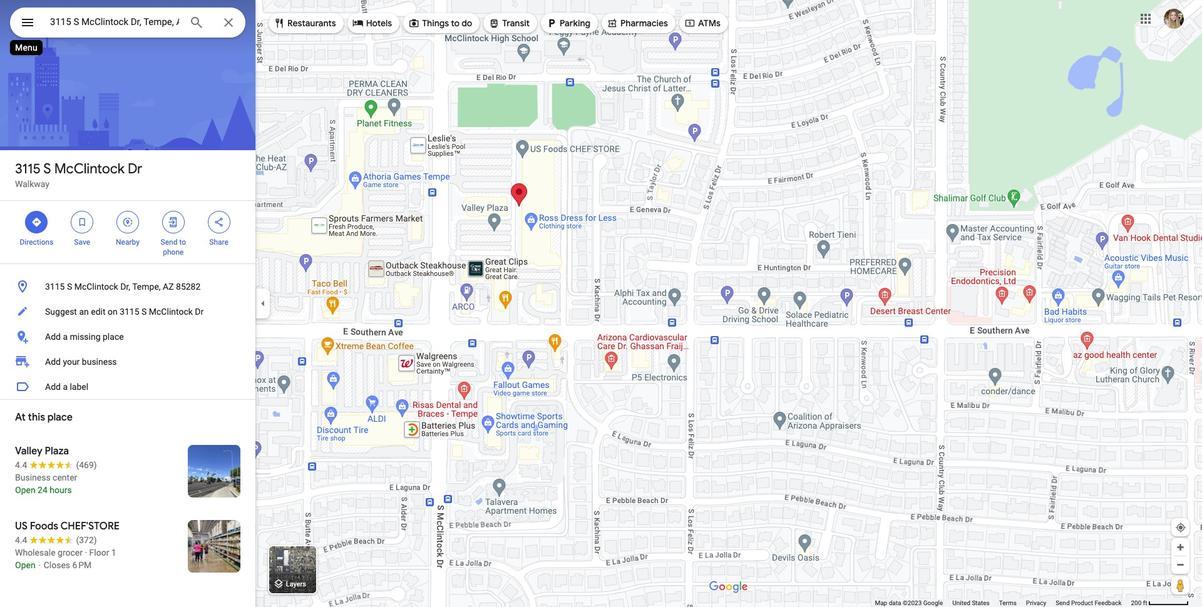 Task type: vqa. For each thing, say whether or not it's contained in the screenshot.
the left send
yes



Task type: locate. For each thing, give the bounding box(es) containing it.
floor
[[89, 548, 109, 558]]

send up "phone"
[[161, 238, 177, 247]]

0 vertical spatial to
[[451, 18, 460, 29]]

1 horizontal spatial dr
[[195, 307, 204, 317]]

0 vertical spatial a
[[63, 332, 68, 342]]

200
[[1131, 600, 1142, 607]]

0 vertical spatial dr
[[128, 160, 142, 178]]

0 vertical spatial send
[[161, 238, 177, 247]]

4.4 down the us
[[15, 535, 27, 545]]

send for send to phone
[[161, 238, 177, 247]]

1 horizontal spatial send
[[1056, 600, 1070, 607]]

nearby
[[116, 238, 140, 247]]

s inside the "3115 s mcclintock dr, tempe, az 85282" button
[[67, 282, 72, 292]]

2 vertical spatial 3115
[[120, 307, 139, 317]]

open left ⋅
[[15, 561, 35, 571]]

transit
[[502, 18, 530, 29]]

1 a from the top
[[63, 332, 68, 342]]

s down tempe,
[[142, 307, 147, 317]]

0 vertical spatial s
[[43, 160, 51, 178]]

2 open from the top
[[15, 561, 35, 571]]

mcclintock up edit
[[74, 282, 118, 292]]

a for label
[[63, 382, 68, 392]]

0 vertical spatial add
[[45, 332, 61, 342]]

to
[[451, 18, 460, 29], [179, 238, 186, 247]]

 restaurants
[[274, 16, 336, 30]]

center
[[53, 473, 77, 483]]

add left label
[[45, 382, 61, 392]]

s up suggest
[[67, 282, 72, 292]]

edit
[[91, 307, 106, 317]]

states
[[972, 600, 990, 607]]

3 add from the top
[[45, 382, 61, 392]]

dr inside 3115 s mcclintock dr walkway
[[128, 160, 142, 178]]

3115 for dr,
[[45, 282, 65, 292]]

2 4.4 from the top
[[15, 535, 27, 545]]


[[489, 16, 500, 30]]

3115 right on
[[120, 307, 139, 317]]

2 horizontal spatial s
[[142, 307, 147, 317]]

show street view coverage image
[[1172, 576, 1190, 595]]

zoom in image
[[1176, 543, 1186, 552]]

4.4
[[15, 460, 27, 470], [15, 535, 27, 545]]

a left the missing
[[63, 332, 68, 342]]

0 horizontal spatial dr
[[128, 160, 142, 178]]

s inside suggest an edit on 3115 s mcclintock dr button
[[142, 307, 147, 317]]

ft
[[1143, 600, 1148, 607]]

dr inside button
[[195, 307, 204, 317]]

3115 up suggest
[[45, 282, 65, 292]]

0 horizontal spatial s
[[43, 160, 51, 178]]

1 vertical spatial add
[[45, 357, 61, 367]]

mcclintock for dr
[[54, 160, 125, 178]]

to up "phone"
[[179, 238, 186, 247]]

a left label
[[63, 382, 68, 392]]

3115 inside 3115 s mcclintock dr walkway
[[15, 160, 41, 178]]

2 add from the top
[[45, 357, 61, 367]]

place down on
[[103, 332, 124, 342]]

tempe,
[[132, 282, 161, 292]]

0 horizontal spatial 3115
[[15, 160, 41, 178]]

send product feedback button
[[1056, 599, 1122, 607]]

1 add from the top
[[45, 332, 61, 342]]

valley
[[15, 445, 42, 458]]

open down business
[[15, 485, 35, 495]]


[[274, 16, 285, 30]]

4.4 for valley
[[15, 460, 27, 470]]

dr down 85282 on the top of page
[[195, 307, 204, 317]]

None field
[[50, 14, 179, 29]]

1 open from the top
[[15, 485, 35, 495]]

1 vertical spatial 3115
[[45, 282, 65, 292]]

200 ft button
[[1131, 600, 1189, 607]]

1 horizontal spatial 3115
[[45, 282, 65, 292]]

0 horizontal spatial send
[[161, 238, 177, 247]]

1 vertical spatial dr
[[195, 307, 204, 317]]

1 horizontal spatial s
[[67, 282, 72, 292]]

zoom out image
[[1176, 561, 1186, 570]]

2 vertical spatial add
[[45, 382, 61, 392]]

add a missing place
[[45, 332, 124, 342]]

0 horizontal spatial to
[[179, 238, 186, 247]]

add a label
[[45, 382, 88, 392]]

add inside add a label button
[[45, 382, 61, 392]]

open inside business center open 24 hours
[[15, 485, 35, 495]]

business
[[15, 473, 51, 483]]

1 vertical spatial to
[[179, 238, 186, 247]]

1 4.4 from the top
[[15, 460, 27, 470]]

dr up  at the left
[[128, 160, 142, 178]]

send inside send to phone
[[161, 238, 177, 247]]


[[684, 16, 696, 30]]

parking
[[560, 18, 591, 29]]

google maps element
[[0, 0, 1202, 607]]

1 horizontal spatial to
[[451, 18, 460, 29]]

collapse side panel image
[[256, 297, 270, 311]]

add left your
[[45, 357, 61, 367]]

add
[[45, 332, 61, 342], [45, 357, 61, 367], [45, 382, 61, 392]]

2 horizontal spatial 3115
[[120, 307, 139, 317]]

1 vertical spatial a
[[63, 382, 68, 392]]

send inside button
[[1056, 600, 1070, 607]]

suggest an edit on 3115 s mcclintock dr button
[[0, 299, 256, 324]]

 atms
[[684, 16, 721, 30]]

(372)
[[76, 535, 97, 545]]

add inside add your business "link"
[[45, 357, 61, 367]]

united states button
[[953, 599, 990, 607]]

1 vertical spatial open
[[15, 561, 35, 571]]

an
[[79, 307, 89, 317]]

mcclintock
[[54, 160, 125, 178], [74, 282, 118, 292], [149, 307, 193, 317]]

grocer
[[58, 548, 83, 558]]

none field inside the 3115 s mcclintock dr, tempe, az 85282 field
[[50, 14, 179, 29]]

3115
[[15, 160, 41, 178], [45, 282, 65, 292], [120, 307, 139, 317]]

add for add a label
[[45, 382, 61, 392]]

send left product
[[1056, 600, 1070, 607]]

footer
[[875, 599, 1131, 607]]

s
[[43, 160, 51, 178], [67, 282, 72, 292], [142, 307, 147, 317]]

map
[[875, 600, 888, 607]]

actions for 3115 s mcclintock dr region
[[0, 201, 256, 264]]

3115 s mcclintock dr main content
[[0, 0, 256, 607]]

place
[[103, 332, 124, 342], [47, 411, 73, 424]]

0 vertical spatial 3115
[[15, 160, 41, 178]]

(469)
[[76, 460, 97, 470]]

0 vertical spatial 4.4
[[15, 460, 27, 470]]

mcclintock down az
[[149, 307, 193, 317]]

2 a from the top
[[63, 382, 68, 392]]

add inside add a missing place button
[[45, 332, 61, 342]]

3115 up the walkway
[[15, 160, 41, 178]]

terms button
[[999, 599, 1017, 607]]

1 vertical spatial place
[[47, 411, 73, 424]]

s inside 3115 s mcclintock dr walkway
[[43, 160, 51, 178]]

3115 s mcclintock dr, tempe, az 85282
[[45, 282, 201, 292]]

footer containing map data ©2023 google
[[875, 599, 1131, 607]]

to left do
[[451, 18, 460, 29]]

add down suggest
[[45, 332, 61, 342]]

privacy
[[1026, 600, 1047, 607]]

s for dr
[[43, 160, 51, 178]]

a
[[63, 332, 68, 342], [63, 382, 68, 392]]

85282
[[176, 282, 201, 292]]

open inside wholesale grocer · floor 1 open ⋅ closes 6 pm
[[15, 561, 35, 571]]

1 vertical spatial 4.4
[[15, 535, 27, 545]]

us
[[15, 520, 28, 533]]

4.4 down valley at the bottom of the page
[[15, 460, 27, 470]]

send product feedback
[[1056, 600, 1122, 607]]

1 vertical spatial s
[[67, 282, 72, 292]]

wholesale
[[15, 548, 55, 558]]

az
[[163, 282, 174, 292]]

add a label button
[[0, 375, 256, 400]]

product
[[1072, 600, 1093, 607]]

share
[[209, 238, 228, 247]]

map data ©2023 google
[[875, 600, 943, 607]]

data
[[889, 600, 901, 607]]

 pharmacies
[[607, 16, 668, 30]]

1
[[111, 548, 116, 558]]

label
[[70, 382, 88, 392]]

1 horizontal spatial place
[[103, 332, 124, 342]]

0 vertical spatial mcclintock
[[54, 160, 125, 178]]

3115 s mcclintock dr, tempe, az 85282 button
[[0, 274, 256, 299]]

suggest an edit on 3115 s mcclintock dr
[[45, 307, 204, 317]]

do
[[462, 18, 472, 29]]

1 vertical spatial mcclintock
[[74, 282, 118, 292]]

0 vertical spatial place
[[103, 332, 124, 342]]

1 vertical spatial send
[[1056, 600, 1070, 607]]

2 vertical spatial s
[[142, 307, 147, 317]]

⋅
[[38, 561, 41, 571]]

mcclintock up 
[[54, 160, 125, 178]]

foods
[[30, 520, 58, 533]]

3115 s mcclintock dr walkway
[[15, 160, 142, 189]]


[[31, 215, 42, 229]]

0 horizontal spatial place
[[47, 411, 73, 424]]

place right the this
[[47, 411, 73, 424]]

wholesale grocer · floor 1 open ⋅ closes 6 pm
[[15, 548, 116, 571]]

mcclintock inside 3115 s mcclintock dr walkway
[[54, 160, 125, 178]]

us foods chef'store
[[15, 520, 119, 533]]

open
[[15, 485, 35, 495], [15, 561, 35, 571]]

 things to do
[[408, 16, 472, 30]]

s up the walkway
[[43, 160, 51, 178]]


[[352, 16, 364, 30]]

0 vertical spatial open
[[15, 485, 35, 495]]



Task type: describe. For each thing, give the bounding box(es) containing it.

[[607, 16, 618, 30]]

missing
[[70, 332, 101, 342]]

 button
[[10, 8, 45, 40]]

restaurants
[[287, 18, 336, 29]]

add a missing place button
[[0, 324, 256, 349]]

add your business
[[45, 357, 117, 367]]

to inside  things to do
[[451, 18, 460, 29]]

24
[[38, 485, 47, 495]]


[[20, 14, 35, 31]]

mcclintock for dr,
[[74, 282, 118, 292]]

business center open 24 hours
[[15, 473, 77, 495]]

valley plaza
[[15, 445, 69, 458]]

business
[[82, 357, 117, 367]]

directions
[[20, 238, 53, 247]]

4.4 stars 469 reviews image
[[15, 459, 97, 472]]

layers
[[286, 581, 306, 589]]

hotels
[[366, 18, 392, 29]]

terms
[[999, 600, 1017, 607]]

footer inside google maps element
[[875, 599, 1131, 607]]

place inside button
[[103, 332, 124, 342]]

4.4 stars 372 reviews image
[[15, 534, 97, 547]]

closes
[[44, 561, 70, 571]]

 hotels
[[352, 16, 392, 30]]

united
[[953, 600, 971, 607]]

google
[[924, 600, 943, 607]]

on
[[108, 307, 118, 317]]

send for send product feedback
[[1056, 600, 1070, 607]]

save
[[74, 238, 90, 247]]

3115 S McClintock Dr, Tempe, AZ 85282 field
[[10, 8, 245, 38]]

walkway
[[15, 179, 49, 189]]

4.4 for us
[[15, 535, 27, 545]]

add for add a missing place
[[45, 332, 61, 342]]

hours
[[50, 485, 72, 495]]

phone
[[163, 248, 184, 257]]

6 pm
[[72, 561, 92, 571]]

chef'store
[[60, 520, 119, 533]]

2 vertical spatial mcclintock
[[149, 307, 193, 317]]

united states
[[953, 600, 990, 607]]

feedback
[[1095, 600, 1122, 607]]


[[77, 215, 88, 229]]

pharmacies
[[621, 18, 668, 29]]

s for dr,
[[67, 282, 72, 292]]

google account: michelle dermenjian  
(michelle.dermenjian@adept.ai) image
[[1164, 9, 1184, 29]]

suggest
[[45, 307, 77, 317]]

 parking
[[546, 16, 591, 30]]

atms
[[698, 18, 721, 29]]

3115 for dr
[[15, 160, 41, 178]]

this
[[28, 411, 45, 424]]

dr,
[[120, 282, 130, 292]]

200 ft
[[1131, 600, 1148, 607]]


[[168, 215, 179, 229]]

plaza
[[45, 445, 69, 458]]

at
[[15, 411, 26, 424]]

©2023
[[903, 600, 922, 607]]


[[122, 215, 133, 229]]

 transit
[[489, 16, 530, 30]]

send to phone
[[161, 238, 186, 257]]

at this place
[[15, 411, 73, 424]]

add for add your business
[[45, 357, 61, 367]]

your
[[63, 357, 80, 367]]

show your location image
[[1176, 522, 1187, 534]]


[[213, 215, 225, 229]]

a for missing
[[63, 332, 68, 342]]

things
[[422, 18, 449, 29]]

·
[[85, 548, 87, 558]]


[[546, 16, 557, 30]]

privacy button
[[1026, 599, 1047, 607]]


[[408, 16, 420, 30]]

to inside send to phone
[[179, 238, 186, 247]]

add your business link
[[0, 349, 256, 375]]

 search field
[[10, 8, 245, 40]]



